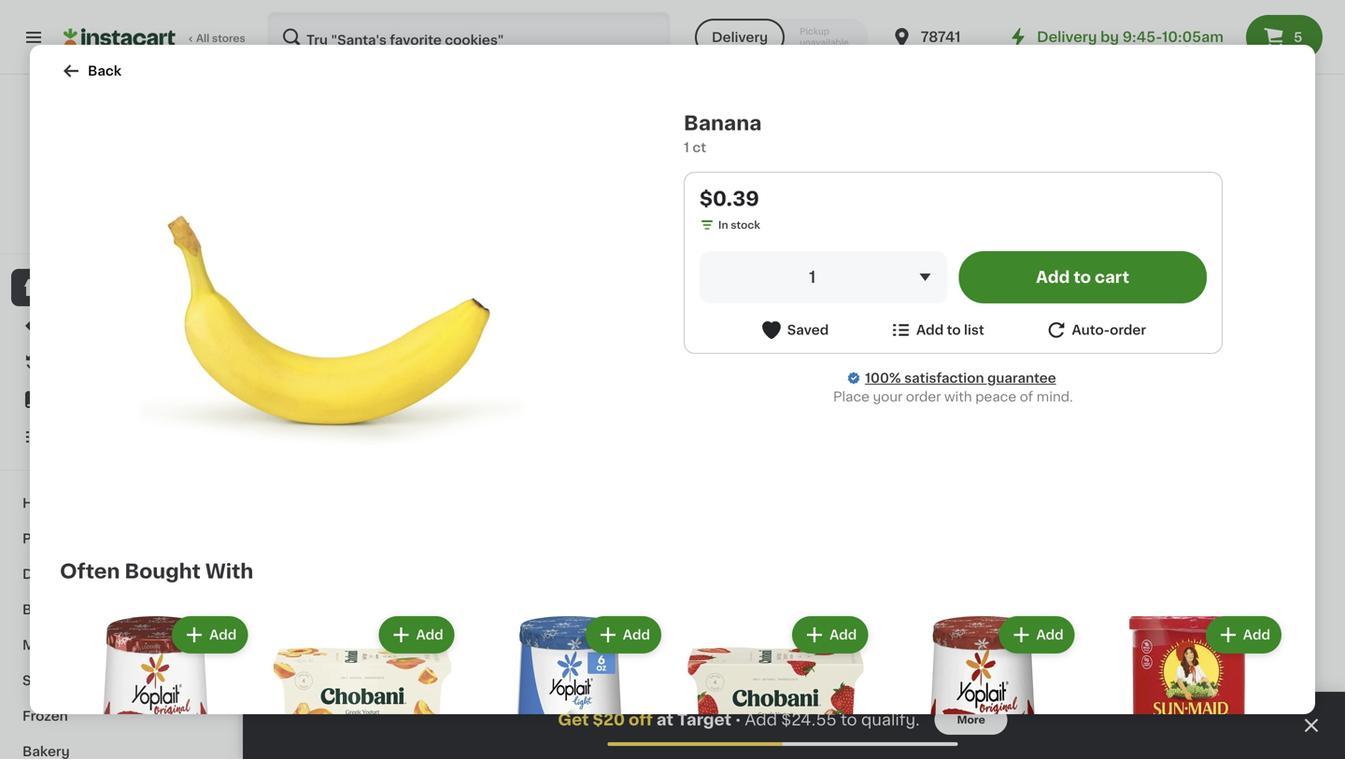 Task type: describe. For each thing, give the bounding box(es) containing it.
add to list
[[916, 324, 984, 337]]

mind.
[[1037, 390, 1073, 404]]

meat & seafood
[[22, 639, 131, 652]]

target
[[677, 712, 731, 728]]

fraises
[[527, 358, 573, 371]]

5 button
[[1246, 15, 1323, 60]]

99 for scotch
[[654, 708, 668, 718]]

view pricing policy link
[[63, 205, 175, 220]]

mix
[[876, 750, 899, 759]]

banana inside item carousel region
[[280, 358, 329, 371]]

delivery for delivery by 9:45-10:05am
[[1037, 30, 1097, 44]]

$ inside $ 0 banana 1 ct
[[284, 334, 291, 344]]

advanced
[[975, 750, 1041, 759]]

pricing
[[91, 208, 128, 218]]

radiant
[[1044, 750, 1095, 759]]

ct inside $ 0 banana 1 ct
[[287, 376, 298, 386]]

1 vertical spatial add to cart button
[[959, 251, 1207, 304]]

tape,
[[678, 731, 713, 744]]

seafood
[[74, 639, 131, 652]]

$ 2 79
[[1153, 707, 1187, 726]]

crest 3d white advanced radiant mint
[[975, 731, 1131, 759]]

treatment tracker modal dialog
[[243, 692, 1345, 759]]

$ inside $ 2 79
[[1153, 708, 1159, 718]]

policy
[[131, 208, 164, 218]]

off
[[629, 712, 653, 728]]

$4.69 for second $3.99 original price: $4.69 element from the right
[[1022, 339, 1061, 352]]

69
[[479, 334, 494, 344]]

3 for $ 3 89
[[465, 707, 478, 726]]

instacart logo image
[[64, 26, 176, 49]]

list
[[964, 324, 984, 337]]

9 for crest 3d white advanced radiant mint
[[986, 707, 999, 726]]

4 add button from the left
[[794, 618, 866, 652]]

4
[[638, 707, 652, 726]]

d
[[507, 750, 517, 759]]

all
[[196, 33, 209, 43]]

back button
[[60, 60, 122, 82]]

saved button
[[760, 319, 829, 342]]

market pantry whole vitamin d milk
[[454, 731, 590, 759]]

place
[[833, 390, 870, 404]]

item carousel region
[[280, 97, 1308, 456]]

product group containing 3
[[975, 164, 1134, 389]]

1 horizontal spatial banana
[[684, 113, 762, 133]]

beverages
[[22, 603, 94, 616]]

holiday link
[[11, 486, 227, 521]]

1 vertical spatial cart
[[1095, 269, 1129, 285]]

pantry
[[503, 731, 546, 744]]

add to cart inside product group
[[693, 180, 768, 193]]

oz
[[468, 395, 480, 405]]

0
[[291, 333, 305, 353]]

78741
[[921, 30, 961, 44]]

holiday
[[22, 497, 74, 510]]

2 for $ 2 99
[[812, 707, 825, 726]]

add to list button
[[889, 319, 984, 342]]

container
[[483, 395, 533, 405]]

89
[[479, 708, 494, 718]]

all stores
[[196, 33, 245, 43]]

scotch tape, gift-wrap
[[628, 731, 780, 744]]

$ 4 99
[[631, 707, 668, 726]]

with
[[205, 562, 253, 581]]

$4.69 for first $3.99 original price: $4.69 element from the right
[[1196, 339, 1234, 352]]

3 add button from the left
[[587, 618, 659, 652]]

(229)
[[871, 378, 898, 389]]

add inside button
[[916, 324, 944, 337]]

9 for rockit apple
[[812, 333, 826, 353]]

1.5
[[975, 376, 989, 386]]

•
[[735, 712, 741, 727]]

whitening
[[977, 686, 1031, 696]]

& for meat
[[60, 639, 71, 652]]

delivery button
[[695, 19, 785, 56]]

1 inside banana 1 ct
[[684, 141, 689, 154]]

$ 3 99
[[284, 707, 320, 726]]

1 vertical spatial order
[[906, 390, 941, 404]]

order inside button
[[1110, 324, 1146, 337]]

$ 9 99 for rockit
[[805, 333, 842, 353]]

delivery for delivery
[[712, 31, 768, 44]]

99 for crest
[[1001, 708, 1016, 718]]

to up auto-
[[1074, 269, 1091, 285]]

hot
[[801, 750, 826, 759]]

add inside treatment tracker modal dialog
[[745, 712, 777, 728]]

1 inside 1 field
[[809, 269, 816, 285]]

auto-order
[[1072, 324, 1146, 337]]

lb
[[992, 376, 1002, 386]]

& for snacks
[[74, 674, 85, 687]]

of
[[1020, 390, 1033, 404]]

market
[[454, 731, 500, 744]]

100% satisfaction guarantee link
[[865, 369, 1056, 388]]

meat
[[22, 639, 57, 652]]

5 add button from the left
[[1001, 618, 1073, 652]]

99 inside $ 3 99
[[306, 708, 320, 718]]

bakery link
[[11, 734, 227, 759]]

gift-
[[716, 731, 746, 744]]

add inside product group
[[693, 180, 720, 193]]

100% satisfaction guarantee inside button
[[48, 227, 198, 237]]

meat & seafood link
[[11, 628, 227, 663]]

$ 3 89
[[458, 707, 494, 726]]

$ inside $ 3 89
[[458, 708, 465, 718]]

delivery by 9:45-10:05am link
[[1007, 26, 1224, 49]]

peace
[[975, 390, 1016, 404]]

service type group
[[695, 19, 868, 56]]

by
[[1100, 30, 1119, 44]]

$24.55
[[781, 712, 837, 728]]

rockit
[[801, 358, 844, 371]]



Task type: locate. For each thing, give the bounding box(es) containing it.
cart inside product group
[[740, 180, 768, 193]]

delivery
[[1037, 30, 1097, 44], [712, 31, 768, 44]]

$0.39
[[700, 189, 759, 209]]

1 horizontal spatial $ 9 99
[[979, 707, 1016, 726]]

1 horizontal spatial guarantee
[[987, 372, 1056, 385]]

often
[[60, 562, 120, 581]]

beverages link
[[11, 592, 227, 628]]

0 vertical spatial order
[[1110, 324, 1146, 337]]

1 vertical spatial add to cart
[[1036, 269, 1129, 285]]

$3.99 original price: $4.69 element
[[975, 331, 1134, 355], [1149, 331, 1308, 355]]

place your order with peace of mind.
[[833, 390, 1073, 404]]

beachside fraises strawberries 16 oz container
[[454, 358, 573, 405]]

add to cart button inside product group
[[653, 170, 781, 204]]

rockit apple
[[801, 358, 885, 371]]

0 horizontal spatial guarantee
[[144, 227, 198, 237]]

99 for rockit
[[828, 334, 842, 344]]

swiss
[[801, 731, 839, 744]]

1 horizontal spatial add to cart
[[1036, 269, 1129, 285]]

0 horizontal spatial 2
[[812, 707, 825, 726]]

to left 'list' at right
[[947, 324, 961, 337]]

satisfaction inside button
[[79, 227, 141, 237]]

vitamin
[[454, 750, 503, 759]]

1 inside $ 0 banana 1 ct
[[280, 376, 285, 386]]

$4.69
[[1022, 339, 1061, 352], [1196, 339, 1234, 352]]

100% satisfaction guarantee down view pricing policy link
[[48, 227, 198, 237]]

1 horizontal spatial 9
[[986, 707, 999, 726]]

99 inside $ 2 99
[[827, 708, 841, 718]]

1 horizontal spatial 100%
[[865, 372, 901, 385]]

9 inside product group
[[812, 333, 826, 353]]

1.5 lb
[[975, 376, 1002, 386]]

100% inside button
[[48, 227, 76, 237]]

2 $3.99 original price: $4.69 element from the left
[[1149, 331, 1308, 355]]

1 horizontal spatial satisfaction
[[904, 372, 984, 385]]

1 $3.99 original price: $4.69 element from the left
[[975, 331, 1134, 355]]

guarantee down 'policy'
[[144, 227, 198, 237]]

0 horizontal spatial 100% satisfaction guarantee
[[48, 227, 198, 237]]

to inside button
[[947, 324, 961, 337]]

0 horizontal spatial add to cart
[[693, 180, 768, 193]]

stock
[[731, 220, 760, 230]]

3
[[986, 333, 999, 353], [1159, 333, 1172, 353], [291, 707, 304, 726], [465, 707, 478, 726]]

cart
[[740, 180, 768, 193], [1095, 269, 1129, 285]]

delivery inside delivery by 9:45-10:05am link
[[1037, 30, 1097, 44]]

strawberries
[[454, 376, 537, 390]]

ct down 0
[[287, 376, 298, 386]]

99 for swiss
[[827, 708, 841, 718]]

0 vertical spatial $ 9 99
[[805, 333, 842, 353]]

2 for $ 2 79
[[1159, 707, 1172, 726]]

3 for $ 3
[[986, 333, 999, 353]]

$0.89 element
[[628, 331, 786, 355]]

0 vertical spatial guarantee
[[144, 227, 198, 237]]

79
[[1174, 708, 1187, 718]]

0 horizontal spatial 1
[[280, 376, 285, 386]]

saved
[[787, 324, 829, 337]]

bakery
[[22, 745, 70, 758]]

dairy
[[22, 568, 59, 581]]

delivery inside delivery button
[[712, 31, 768, 44]]

target logo image
[[78, 97, 160, 179]]

2 2 from the left
[[1159, 707, 1172, 726]]

more
[[957, 715, 985, 725]]

1 $4.69 from the left
[[1022, 339, 1061, 352]]

miss
[[842, 731, 873, 744]]

delivery by 9:45-10:05am
[[1037, 30, 1224, 44]]

& left eggs
[[62, 568, 73, 581]]

add to cart button up auto-
[[959, 251, 1207, 304]]

1 vertical spatial satisfaction
[[904, 372, 984, 385]]

1 horizontal spatial cart
[[1095, 269, 1129, 285]]

0 vertical spatial banana
[[684, 113, 762, 133]]

0 vertical spatial add to cart button
[[653, 170, 781, 204]]

banana
[[684, 113, 762, 133], [280, 358, 329, 371]]

produce link
[[11, 521, 227, 557]]

$20
[[593, 712, 625, 728]]

0 horizontal spatial $4.69
[[1022, 339, 1061, 352]]

auto-
[[1072, 324, 1110, 337]]

2 add button from the left
[[381, 618, 453, 652]]

$ inside $ 3 99
[[284, 708, 291, 718]]

stores
[[212, 33, 245, 43]]

0 horizontal spatial satisfaction
[[79, 227, 141, 237]]

dairy & eggs link
[[11, 557, 227, 592]]

snacks & candy
[[22, 674, 133, 687]]

0 horizontal spatial banana
[[280, 358, 329, 371]]

guarantee up of
[[987, 372, 1056, 385]]

1 horizontal spatial 1
[[684, 141, 689, 154]]

product group
[[628, 164, 786, 374], [801, 164, 960, 423], [975, 164, 1134, 389], [60, 613, 252, 759], [267, 613, 458, 759], [473, 613, 665, 759], [680, 613, 872, 759], [887, 613, 1079, 759], [1093, 613, 1285, 759]]

banana 1 ct
[[684, 113, 762, 154]]

to inside treatment tracker modal dialog
[[841, 712, 857, 728]]

satisfaction up place your order with peace of mind.
[[904, 372, 984, 385]]

$ 9 99 for crest
[[979, 707, 1016, 726]]

5 inside button
[[1294, 31, 1302, 44]]

product group containing 9
[[801, 164, 960, 423]]

1 horizontal spatial 2
[[1159, 707, 1172, 726]]

2 left 79
[[1159, 707, 1172, 726]]

add
[[693, 180, 720, 193], [1036, 269, 1070, 285], [916, 324, 944, 337], [209, 629, 237, 642], [416, 629, 443, 642], [623, 629, 650, 642], [830, 629, 857, 642], [1036, 629, 1064, 642], [1243, 629, 1270, 642], [745, 712, 777, 728]]

main content
[[243, 75, 1345, 759]]

guarantee inside button
[[144, 227, 198, 237]]

0 vertical spatial satisfaction
[[79, 227, 141, 237]]

$ 5 69
[[458, 333, 494, 353]]

0 horizontal spatial order
[[906, 390, 941, 404]]

your
[[873, 390, 903, 404]]

2 vertical spatial &
[[74, 674, 85, 687]]

9 up crest at the bottom of the page
[[986, 707, 999, 726]]

$ inside $ 5 69
[[458, 334, 465, 344]]

1 vertical spatial 100%
[[865, 372, 901, 385]]

1 horizontal spatial add to cart button
[[959, 251, 1207, 304]]

0 vertical spatial 100% satisfaction guarantee
[[48, 227, 198, 237]]

back
[[88, 64, 122, 78]]

1 add button from the left
[[174, 618, 246, 652]]

100% satisfaction guarantee up the with
[[865, 372, 1056, 385]]

to inside product group
[[723, 180, 737, 193]]

None search field
[[267, 11, 671, 64]]

100% up 'your'
[[865, 372, 901, 385]]

100% satisfaction guarantee button
[[29, 220, 209, 239]]

$ 9 99 up crest at the bottom of the page
[[979, 707, 1016, 726]]

bought
[[125, 562, 201, 581]]

5 inside item carousel region
[[465, 333, 478, 353]]

often bought with
[[60, 562, 253, 581]]

1 vertical spatial &
[[60, 639, 71, 652]]

1 horizontal spatial ct
[[693, 141, 706, 154]]

to up miss
[[841, 712, 857, 728]]

keto
[[1151, 686, 1176, 696]]

$ 0 banana 1 ct
[[280, 333, 329, 386]]

ct
[[693, 141, 706, 154], [287, 376, 298, 386]]

produce
[[22, 532, 79, 545]]

100% down view
[[48, 227, 76, 237]]

99 inside $ 4 99
[[654, 708, 668, 718]]

get $20 off at target • add $24.55 to qualify.
[[558, 712, 920, 728]]

1 2 from the left
[[812, 707, 825, 726]]

1 vertical spatial banana
[[280, 358, 329, 371]]

dairy & eggs
[[22, 568, 110, 581]]

0 horizontal spatial $ 9 99
[[805, 333, 842, 353]]

1 vertical spatial 9
[[986, 707, 999, 726]]

milk
[[521, 750, 547, 759]]

$ 9 99
[[805, 333, 842, 353], [979, 707, 1016, 726]]

in stock
[[718, 220, 760, 230]]

cart up stock
[[740, 180, 768, 193]]

view pricing policy
[[63, 208, 164, 218]]

1 vertical spatial $ 9 99
[[979, 707, 1016, 726]]

add button
[[174, 618, 246, 652], [381, 618, 453, 652], [587, 618, 659, 652], [794, 618, 866, 652], [1001, 618, 1073, 652], [1208, 618, 1280, 652]]

swiss miss chocolate hot cocoa mix wit
[[801, 731, 944, 759]]

0 vertical spatial ct
[[693, 141, 706, 154]]

& right meat
[[60, 639, 71, 652]]

2 vertical spatial 1
[[280, 376, 285, 386]]

0 horizontal spatial cart
[[740, 180, 768, 193]]

snacks & candy link
[[11, 663, 227, 699]]

to up the in
[[723, 180, 737, 193]]

$4.69 inside product group
[[1022, 339, 1061, 352]]

banana down 0
[[280, 358, 329, 371]]

★★★★★
[[801, 376, 867, 389], [801, 376, 867, 389]]

1 horizontal spatial 100% satisfaction guarantee
[[865, 372, 1056, 385]]

in
[[718, 220, 728, 230]]

10:05am
[[1162, 30, 1224, 44]]

1 vertical spatial ct
[[287, 376, 298, 386]]

0 vertical spatial add to cart
[[693, 180, 768, 193]]

1 vertical spatial 1
[[809, 269, 816, 285]]

0 horizontal spatial 5
[[465, 333, 478, 353]]

& left candy
[[74, 674, 85, 687]]

chocolate
[[876, 731, 944, 744]]

ct inside banana 1 ct
[[693, 141, 706, 154]]

0 vertical spatial 5
[[1294, 31, 1302, 44]]

2 up the swiss
[[812, 707, 825, 726]]

main content containing 0
[[243, 75, 1345, 759]]

product group containing add to cart
[[628, 164, 786, 374]]

1 field
[[700, 251, 948, 304]]

78741 button
[[891, 11, 1003, 64]]

0 horizontal spatial ct
[[287, 376, 298, 386]]

9 up rockit
[[812, 333, 826, 353]]

frozen
[[22, 710, 68, 723]]

$ inside $ 4 99
[[631, 708, 638, 718]]

$ 3
[[979, 333, 999, 353]]

cocoa
[[829, 750, 872, 759]]

cart up auto-order at top right
[[1095, 269, 1129, 285]]

99 inside product group
[[828, 334, 842, 344]]

at
[[657, 712, 673, 728]]

1 horizontal spatial order
[[1110, 324, 1146, 337]]

0 horizontal spatial add to cart button
[[653, 170, 781, 204]]

qualify.
[[861, 712, 920, 728]]

16
[[454, 395, 465, 405]]

satisfaction down pricing on the top of page
[[79, 227, 141, 237]]

0 horizontal spatial 9
[[812, 333, 826, 353]]

add to cart
[[693, 180, 768, 193], [1036, 269, 1129, 285]]

0 vertical spatial 100%
[[48, 227, 76, 237]]

1 horizontal spatial $4.69
[[1196, 339, 1234, 352]]

0 vertical spatial 1
[[684, 141, 689, 154]]

beachside
[[454, 358, 523, 371]]

ct up the $0.39
[[693, 141, 706, 154]]

2 $4.69 from the left
[[1196, 339, 1234, 352]]

all stores link
[[64, 11, 247, 64]]

2 horizontal spatial 1
[[809, 269, 816, 285]]

add to cart up auto-
[[1036, 269, 1129, 285]]

1 horizontal spatial $3.99 original price: $4.69 element
[[1149, 331, 1308, 355]]

auto-order button
[[1045, 319, 1146, 342]]

1 vertical spatial 5
[[465, 333, 478, 353]]

$ 9 99 up rockit
[[805, 333, 842, 353]]

add to cart button up the in
[[653, 170, 781, 204]]

9:45-
[[1122, 30, 1162, 44]]

1 horizontal spatial delivery
[[1037, 30, 1097, 44]]

0 vertical spatial &
[[62, 568, 73, 581]]

$ inside $ 2 99
[[805, 708, 812, 718]]

6 add button from the left
[[1208, 618, 1280, 652]]

0 horizontal spatial $3.99 original price: $4.69 element
[[975, 331, 1134, 355]]

3 for $ 3 99
[[291, 707, 304, 726]]

0 horizontal spatial 100%
[[48, 227, 76, 237]]

crest
[[975, 731, 1011, 744]]

1 vertical spatial guarantee
[[987, 372, 1056, 385]]

0 vertical spatial cart
[[740, 180, 768, 193]]

get
[[558, 712, 589, 728]]

1 vertical spatial 100% satisfaction guarantee
[[865, 372, 1056, 385]]

3d
[[1014, 731, 1034, 744]]

snacks
[[22, 674, 71, 687]]

satisfaction
[[79, 227, 141, 237], [904, 372, 984, 385]]

1 horizontal spatial 5
[[1294, 31, 1302, 44]]

banana image
[[137, 127, 526, 516]]

0 horizontal spatial delivery
[[712, 31, 768, 44]]

& for dairy
[[62, 568, 73, 581]]

white
[[1037, 731, 1075, 744]]

$ 9 99 inside product group
[[805, 333, 842, 353]]

frozen link
[[11, 699, 227, 734]]

$ inside $ 3
[[979, 334, 986, 344]]

banana up the $0.39
[[684, 113, 762, 133]]

0 vertical spatial 9
[[812, 333, 826, 353]]

add to cart up the in
[[693, 180, 768, 193]]

99
[[828, 334, 842, 344], [306, 708, 320, 718], [654, 708, 668, 718], [827, 708, 841, 718], [1001, 708, 1016, 718]]



Task type: vqa. For each thing, say whether or not it's contained in the screenshot.


